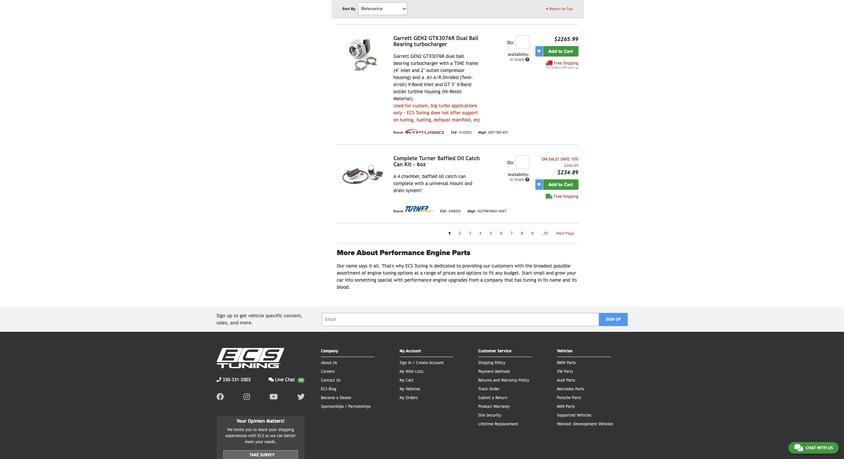 Task type: vqa. For each thing, say whether or not it's contained in the screenshot.
"to" to the top
no



Task type: locate. For each thing, give the bounding box(es) containing it.
1 vertical spatial about
[[321, 361, 332, 366]]

up for sign up to get vehicle specific content, sales, and more.
[[227, 314, 233, 319]]

my vehicles link
[[400, 388, 421, 392]]

brand: down tuning,
[[394, 131, 404, 135]]

gen2 inside garrett gen2 gtx3076r dual ball bearing turbocharger with a t04e frame (4" inlet and 2" outlet compressor housing) and a .61 a/r divided (twin- scroll) v-band inlet and gt 3" v-band outlet turbine housing (ni-resist material). used for custom, big turbo applications only - ecs tuning does not offer support on tuning, fueling, exhaust manifold, etc
[[411, 54, 422, 59]]

1 horizontal spatial options
[[467, 271, 482, 276]]

1 vertical spatial chat
[[807, 447, 817, 451]]

0 vertical spatial mfg#:
[[479, 131, 487, 135]]

0 vertical spatial stock
[[515, 57, 525, 62]]

1 horizontal spatial its
[[572, 278, 577, 283]]

1 vertical spatial warranty
[[494, 405, 510, 410]]

and right mount
[[465, 181, 473, 186]]

a right the at
[[421, 271, 423, 276]]

0 horizontal spatial up
[[227, 314, 233, 319]]

…10 link
[[538, 229, 553, 238]]

site
[[479, 414, 486, 419]]

2 horizontal spatial up
[[616, 318, 621, 322]]

4 right "3" link at the right of page
[[480, 231, 482, 236]]

options down why
[[398, 271, 413, 276]]

2 add to cart button from the top
[[543, 180, 579, 190]]

2 vertical spatial your
[[256, 440, 264, 445]]

/
[[413, 361, 415, 366], [345, 405, 347, 410]]

in for garrett gen2 gtx3076r dual ball bearing turbocharger
[[510, 57, 514, 62]]

twitter logo image
[[298, 394, 305, 401]]

turbocharger up dual on the top
[[414, 41, 447, 47]]

1 vertical spatial -
[[413, 161, 415, 168]]

0 vertical spatial name
[[346, 264, 358, 269]]

availability:
[[508, 52, 530, 57], [508, 173, 530, 177]]

1 vertical spatial 4
[[480, 231, 482, 236]]

0 vertical spatial in
[[510, 57, 514, 62]]

stock
[[515, 57, 525, 62], [515, 178, 525, 182]]

- inside garrett gen2 gtx3076r dual ball bearing turbocharger with a t04e frame (4" inlet and 2" outlet compressor housing) and a .61 a/r divided (twin- scroll) v-band inlet and gt 3" v-band outlet turbine housing (ni-resist material). used for custom, big turbo applications only - ecs tuning does not offer support on tuning, fueling, exhaust manifold, etc
[[404, 110, 406, 116]]

1 horizontal spatial on
[[547, 66, 551, 69]]

2 my from the top
[[400, 370, 405, 375]]

gtx3076r inside garrett gen2 gtx3076r dual ball bearing turbocharger
[[429, 35, 455, 41]]

0 vertical spatial gen2
[[414, 35, 427, 41]]

content,
[[284, 314, 303, 319]]

account
[[406, 349, 421, 354], [430, 361, 444, 366]]

0 horizontal spatial account
[[406, 349, 421, 354]]

ecs blog
[[321, 388, 337, 392]]

1 horizontal spatial /
[[413, 361, 415, 366]]

service
[[498, 349, 512, 354]]

1 vertical spatial outlet
[[394, 89, 407, 94]]

0 horizontal spatial sign
[[217, 314, 226, 319]]

gen2 inside garrett gen2 gtx3076r dual ball bearing turbocharger
[[414, 35, 427, 41]]

gtx3076r inside garrett gen2 gtx3076r dual ball bearing turbocharger with a t04e frame (4" inlet and 2" outlet compressor housing) and a .61 a/r divided (twin- scroll) v-band inlet and gt 3" v-band outlet turbine housing (ni-resist material). used for custom, big turbo applications only - ecs tuning does not offer support on tuning, fueling, exhaust manifold, etc
[[424, 54, 445, 59]]

sign for sign up
[[606, 318, 615, 322]]

outlet
[[427, 68, 440, 73], [394, 89, 407, 94]]

your inside our name says it all. that's why ecs tuning is dedicated to providing our customers with the broadest possible assortment of engine tuning options at a range of prices and options to fit any budget. start small and grow your car into something special with performance engine upgrades from a company that has tuning in its name and its blood.
[[567, 271, 577, 276]]

es#3458255 - 022798tms01-05kt - complete turner baffled oil catch can kit - 6oz - a 4 chamber, baffled oil catch can complete with a universal mount and drain system! - turner motorsport - audi bmw volkswagen mini porsche image
[[337, 156, 388, 194]]

options up 'from'
[[467, 271, 482, 276]]

meet
[[245, 440, 254, 445]]

a down baffled
[[426, 181, 428, 186]]

garrett gen2 gtx3076r dual ball bearing turbocharger with a t04e frame (4" inlet and 2" outlet compressor housing) and a .61 a/r divided (twin- scroll) v-band inlet and gt 3" v-band outlet turbine housing (ni-resist material). used for custom, big turbo applications only - ecs tuning does not offer support on tuning, fueling, exhaust manifold, etc
[[394, 54, 481, 123]]

chat
[[285, 378, 295, 383], [807, 447, 817, 451]]

shipping policy
[[479, 361, 506, 366]]

0 horizontal spatial options
[[398, 271, 413, 276]]

330-331-2003
[[223, 378, 251, 383]]

my for my wish lists
[[400, 370, 405, 375]]

gen2 up "2""
[[411, 54, 422, 59]]

about
[[357, 249, 378, 258], [321, 361, 332, 366]]

add to cart button up free shipping at the right top of page
[[543, 180, 579, 190]]

0 vertical spatial about
[[357, 249, 378, 258]]

1 horizontal spatial band
[[461, 82, 472, 87]]

experiences
[[226, 434, 247, 439]]

tuning down the start
[[523, 278, 537, 283]]

name up assortment
[[346, 264, 358, 269]]

shipping for free shipping on orders $49 and up
[[564, 61, 579, 66]]

3 brand: from the top
[[394, 210, 404, 214]]

ecs inside garrett gen2 gtx3076r dual ball bearing turbocharger with a t04e frame (4" inlet and 2" outlet compressor housing) and a .61 a/r divided (twin- scroll) v-band inlet and gt 3" v-band outlet turbine housing (ni-resist material). used for custom, big turbo applications only - ecs tuning does not offer support on tuning, fueling, exhaust manifold, etc
[[407, 110, 415, 116]]

with inside garrett gen2 gtx3076r dual ball bearing turbocharger with a t04e frame (4" inlet and 2" outlet compressor housing) and a .61 a/r divided (twin- scroll) v-band inlet and gt 3" v-band outlet turbine housing (ni-resist material). used for custom, big turbo applications only - ecs tuning does not offer support on tuning, fueling, exhaust manifold, etc
[[440, 61, 449, 66]]

0 horizontal spatial chat
[[285, 378, 295, 383]]

1 horizontal spatial sign
[[400, 361, 407, 366]]

1 vertical spatial us
[[337, 379, 341, 383]]

porsche
[[557, 396, 571, 401]]

question circle image
[[526, 58, 530, 62], [526, 178, 530, 182]]

turner motorsport - corporate logo image
[[405, 206, 434, 213]]

availability: for $2265.99
[[508, 52, 530, 57]]

garrett inside garrett gen2 gtx3076r dual ball bearing turbocharger
[[394, 35, 412, 41]]

comments image
[[269, 378, 274, 383], [795, 444, 804, 453]]

0 vertical spatial policy
[[495, 361, 506, 366]]

0 vertical spatial your
[[567, 271, 577, 276]]

needs.
[[265, 440, 277, 445]]

live chat
[[275, 378, 295, 383]]

ecs inside our name says it all. that's why ecs tuning is dedicated to providing our customers with the broadest possible assortment of engine tuning options at a range of prices and options to fit any budget. start small and grow your car into something special with performance engine upgrades from a company that has tuning in its name and its blood.
[[406, 264, 413, 269]]

question circle image for $2265.99
[[526, 58, 530, 62]]

0 vertical spatial comments image
[[269, 378, 274, 383]]

dual
[[457, 35, 468, 41]]

track
[[479, 388, 488, 392]]

cart down wish
[[406, 379, 414, 383]]

on inside garrett gen2 gtx3076r dual ball bearing turbocharger with a t04e frame (4" inlet and 2" outlet compressor housing) and a .61 a/r divided (twin- scroll) v-band inlet and gt 3" v-band outlet turbine housing (ni-resist material). used for custom, big turbo applications only - ecs tuning does not offer support on tuning, fueling, exhaust manifold, etc
[[394, 117, 399, 123]]

7
[[511, 231, 513, 236]]

1 vertical spatial add
[[549, 182, 558, 188]]

name
[[346, 264, 358, 269], [550, 278, 562, 283]]

1 vertical spatial turbocharger
[[411, 61, 438, 66]]

facebook logo image
[[217, 394, 224, 401]]

comments image inside chat with us link
[[795, 444, 804, 453]]

turbocharger inside garrett gen2 gtx3076r dual ball bearing turbocharger with a t04e frame (4" inlet and 2" outlet compressor housing) and a .61 a/r divided (twin- scroll) v-band inlet and gt 3" v-band outlet turbine housing (ni-resist material). used for custom, big turbo applications only - ecs tuning does not offer support on tuning, fueling, exhaust manifold, etc
[[411, 61, 438, 66]]

ecs right why
[[406, 264, 413, 269]]

vehicles up bmw parts
[[557, 349, 573, 354]]

shipping up payment
[[479, 361, 494, 366]]

comments image left live
[[269, 378, 274, 383]]

vw parts link
[[557, 370, 574, 375]]

with inside a 4 chamber, baffled oil catch can complete with a universal mount and drain system!
[[415, 181, 424, 186]]

add to cart button
[[543, 46, 579, 57], [543, 180, 579, 190]]

prices
[[443, 271, 456, 276]]

1 add to wish list image from the top
[[538, 50, 541, 53]]

dual
[[446, 54, 455, 59]]

ecs left the so
[[258, 434, 264, 439]]

comments image left chat with us
[[795, 444, 804, 453]]

/ left create
[[413, 361, 415, 366]]

parts down mercedes parts
[[573, 396, 582, 401]]

0 horizontal spatial mfg#:
[[468, 210, 477, 214]]

es#4643523 - ts-0553-1002 - turbosmart wg45 gen v hyper-gate 45 - more features, options and performance than any other gate. - turbosmart - audi bmw volkswagen image
[[337, 0, 388, 8]]

to left get
[[234, 314, 239, 319]]

turbocharger up "2""
[[411, 61, 438, 66]]

1 vertical spatial free
[[554, 194, 562, 199]]

shipping
[[564, 61, 579, 66], [564, 194, 579, 199], [479, 361, 494, 366]]

band up turbine
[[413, 82, 423, 87]]

1 vertical spatial engine
[[433, 278, 447, 283]]

1 horizontal spatial policy
[[519, 379, 530, 383]]

0 vertical spatial es#:
[[451, 131, 458, 135]]

my up my vehicles link
[[400, 379, 405, 383]]

1 vertical spatial your
[[269, 428, 277, 433]]

free down '$234.89'
[[554, 194, 562, 199]]

garrett inside garrett gen2 gtx3076r dual ball bearing turbocharger with a t04e frame (4" inlet and 2" outlet compressor housing) and a .61 a/r divided (twin- scroll) v-band inlet and gt 3" v-band outlet turbine housing (ni-resist material). used for custom, big turbo applications only - ecs tuning does not offer support on tuning, fueling, exhaust manifold, etc
[[394, 54, 409, 59]]

chat with us link
[[789, 443, 839, 455]]

0 vertical spatial add
[[549, 48, 558, 54]]

atp - corporate logo image
[[405, 129, 445, 134]]

vehicles right development
[[599, 423, 614, 427]]

can
[[459, 174, 466, 179], [277, 434, 283, 439]]

parts up mercedes parts
[[567, 379, 576, 383]]

my wish lists
[[400, 370, 424, 375]]

sign inside button
[[606, 318, 615, 322]]

0 vertical spatial qty:
[[507, 40, 515, 45]]

0 horizontal spatial on
[[394, 117, 399, 123]]

3 my from the top
[[400, 379, 405, 383]]

1 horizontal spatial tuning
[[523, 278, 537, 283]]

1 qty: from the top
[[507, 40, 515, 45]]

2 question circle image from the top
[[526, 178, 530, 182]]

1 question circle image from the top
[[526, 58, 530, 62]]

cart for first add to cart button from the bottom of the page
[[564, 182, 573, 188]]

parts for audi parts
[[567, 379, 576, 383]]

and inside sign up to get vehicle specific content, sales, and more.
[[231, 321, 239, 326]]

mfg#:
[[479, 131, 487, 135], [468, 210, 477, 214]]

Email email field
[[322, 313, 600, 327]]

name down grow
[[550, 278, 562, 283]]

0 vertical spatial in stock
[[510, 57, 526, 62]]

es#: left 4135253
[[451, 131, 458, 135]]

my left 'orders'
[[400, 396, 405, 401]]

1 vertical spatial availability:
[[508, 173, 530, 177]]

and inside a 4 chamber, baffled oil catch can complete with a universal mount and drain system!
[[465, 181, 473, 186]]

1 horizontal spatial -
[[413, 161, 415, 168]]

0 vertical spatial account
[[406, 349, 421, 354]]

my down my cart link
[[400, 388, 405, 392]]

about us link
[[321, 361, 337, 366]]

and down grow
[[563, 278, 571, 283]]

1 vertical spatial stock
[[515, 178, 525, 182]]

0 horizontal spatial comments image
[[269, 378, 274, 383]]

$260.99
[[565, 163, 579, 168]]

shipping for free shipping
[[564, 194, 579, 199]]

0 vertical spatial garrett
[[394, 35, 412, 41]]

2 availability: from the top
[[508, 173, 530, 177]]

band down (twin-
[[461, 82, 472, 87]]

sort by
[[343, 6, 356, 11]]

tuning
[[383, 271, 397, 276], [523, 278, 537, 283]]

brand: left turner motorsport - corporate logo
[[394, 210, 404, 214]]

engine down all.
[[368, 271, 382, 276]]

2 brand: from the top
[[394, 131, 404, 135]]

add to cart button down $2265.99
[[543, 46, 579, 57]]

add up free shipping at the right top of page
[[549, 182, 558, 188]]

2 garrett from the top
[[394, 54, 409, 59]]

to left 'top'
[[562, 6, 566, 11]]

to down $2265.99
[[559, 48, 563, 54]]

applications
[[452, 103, 477, 109]]

1 horizontal spatial 4
[[480, 231, 482, 236]]

v- right 3"
[[457, 82, 461, 87]]

0 vertical spatial add to cart button
[[543, 46, 579, 57]]

my up "my wish lists"
[[400, 349, 405, 354]]

es#: for turbocharger
[[451, 131, 458, 135]]

v- up turbine
[[408, 82, 413, 87]]

brand: for garrett
[[394, 131, 404, 135]]

sign inside sign up to get vehicle specific content, sales, and more.
[[217, 314, 226, 319]]

2 v- from the left
[[457, 82, 461, 87]]

wanted:
[[557, 423, 573, 427]]

parts for bmw parts
[[567, 361, 576, 366]]

and down a/r
[[435, 82, 443, 87]]

1 stock from the top
[[515, 57, 525, 62]]

1 vertical spatial in stock
[[510, 178, 526, 182]]

5
[[490, 231, 492, 236]]

4
[[398, 174, 400, 179], [480, 231, 482, 236]]

my for my orders
[[400, 396, 405, 401]]

parts for mercedes parts
[[576, 388, 585, 392]]

us for contact us
[[337, 379, 341, 383]]

fueling,
[[417, 117, 433, 123]]

1 vertical spatial policy
[[519, 379, 530, 383]]

account up sign in / create account 'link'
[[406, 349, 421, 354]]

1 add from the top
[[549, 48, 558, 54]]

- right only
[[404, 110, 406, 116]]

0 vertical spatial /
[[413, 361, 415, 366]]

and right "sales,"
[[231, 321, 239, 326]]

careers
[[321, 370, 335, 375]]

turbocharger for bearing
[[414, 41, 447, 47]]

sign for sign up to get vehicle specific content, sales, and more.
[[217, 314, 226, 319]]

a
[[394, 174, 396, 179]]

comments image inside the live chat link
[[269, 378, 274, 383]]

free down $2265.99
[[554, 61, 562, 66]]

a inside a 4 chamber, baffled oil catch can complete with a universal mount and drain system!
[[426, 181, 428, 186]]

2 qty: from the top
[[507, 160, 515, 165]]

support
[[463, 110, 479, 116]]

4 inside a 4 chamber, baffled oil catch can complete with a universal mount and drain system!
[[398, 174, 400, 179]]

chamber,
[[402, 174, 421, 179]]

tuning
[[416, 110, 430, 116], [415, 264, 428, 269]]

1 vertical spatial es#:
[[441, 210, 447, 214]]

your right meet
[[256, 440, 264, 445]]

add to cart up free shipping at the right top of page
[[549, 182, 573, 188]]

1 vertical spatial tuning
[[523, 278, 537, 283]]

1 horizontal spatial up
[[575, 66, 579, 69]]

my for my vehicles
[[400, 388, 405, 392]]

- right "kit"
[[413, 161, 415, 168]]

0 vertical spatial question circle image
[[526, 58, 530, 62]]

parts up 'porsche parts' link
[[576, 388, 585, 392]]

us for about us
[[333, 361, 337, 366]]

0 horizontal spatial can
[[277, 434, 283, 439]]

vehicles up 'orders'
[[406, 388, 421, 392]]

0 vertical spatial turbocharger
[[414, 41, 447, 47]]

returns and warranty policy link
[[479, 379, 530, 383]]

garrett
[[394, 35, 412, 41], [394, 54, 409, 59]]

2 add to cart from the top
[[549, 182, 573, 188]]

special
[[378, 278, 393, 283]]

2003
[[241, 378, 251, 383]]

live chat link
[[269, 377, 305, 384]]

0 vertical spatial availability:
[[508, 52, 530, 57]]

return right caret up icon
[[550, 6, 561, 11]]

1 my from the top
[[400, 349, 405, 354]]

1 vertical spatial return
[[496, 396, 508, 401]]

10%
[[571, 157, 579, 162]]

contact us
[[321, 379, 341, 383]]

up inside sign up to get vehicle specific content, sales, and more.
[[227, 314, 233, 319]]

warranty down the "methods"
[[501, 379, 518, 383]]

your up we
[[269, 428, 277, 433]]

ecs down for
[[407, 110, 415, 116]]

0 vertical spatial us
[[333, 361, 337, 366]]

mfg#: for garrett gen2 gtx3076r dual ball bearing turbocharger
[[479, 131, 487, 135]]

1 in stock from the top
[[510, 57, 526, 62]]

5 my from the top
[[400, 396, 405, 401]]

/ down dealer
[[345, 405, 347, 410]]

about up it
[[357, 249, 378, 258]]

1 garrett from the top
[[394, 35, 412, 41]]

car
[[337, 278, 344, 283]]

parts up providing
[[453, 249, 471, 258]]

0 horizontal spatial v-
[[408, 82, 413, 87]]

mfg#: left 022798tms01-
[[468, 210, 477, 214]]

at
[[415, 271, 419, 276]]

can right we
[[277, 434, 283, 439]]

es#: left the 3458255
[[441, 210, 447, 214]]

brand: left turbosmart - corporate logo
[[394, 11, 404, 14]]

shipping inside free shipping on orders $49 and up
[[564, 61, 579, 66]]

performance
[[405, 278, 432, 283]]

scroll)
[[394, 82, 407, 87]]

and
[[569, 66, 574, 69], [412, 68, 420, 73], [413, 75, 421, 80], [435, 82, 443, 87], [465, 181, 473, 186], [457, 271, 465, 276], [547, 271, 554, 276], [563, 278, 571, 283], [231, 321, 239, 326], [494, 379, 500, 383]]

oil
[[457, 155, 464, 162]]

cart
[[564, 48, 573, 54], [564, 182, 573, 188], [406, 379, 414, 383]]

to inside the 'we invite you to share your shopping experiences with ecs so we can better meet your needs.'
[[253, 428, 257, 433]]

engine
[[368, 271, 382, 276], [433, 278, 447, 283]]

1 horizontal spatial can
[[459, 174, 466, 179]]

parts
[[453, 249, 471, 258], [567, 361, 576, 366], [564, 370, 574, 375], [567, 379, 576, 383], [576, 388, 585, 392], [573, 396, 582, 401], [566, 405, 575, 410]]

1 vertical spatial can
[[277, 434, 283, 439]]

my for my account
[[400, 349, 405, 354]]

shipping policy link
[[479, 361, 506, 366]]

baffled
[[438, 155, 456, 162]]

1 vertical spatial /
[[345, 405, 347, 410]]

question circle image for on sale!                         save 10%
[[526, 178, 530, 182]]

1 v- from the left
[[408, 82, 413, 87]]

4 right a
[[398, 174, 400, 179]]

0 vertical spatial tuning
[[383, 271, 397, 276]]

1 horizontal spatial name
[[550, 278, 562, 283]]

0 horizontal spatial of
[[362, 271, 366, 276]]

0 horizontal spatial /
[[345, 405, 347, 410]]

to inside sign up to get vehicle specific content, sales, and more.
[[234, 314, 239, 319]]

parts down 'porsche parts' link
[[566, 405, 575, 410]]

1 vertical spatial shipping
[[564, 194, 579, 199]]

turbocharger inside garrett gen2 gtx3076r dual ball bearing turbocharger
[[414, 41, 447, 47]]

gtx3076r down garrett gen2 gtx3076r dual ball bearing turbocharger "link"
[[424, 54, 445, 59]]

your
[[237, 419, 247, 425]]

wanted: development vehicles
[[557, 423, 614, 427]]

and right $49
[[569, 66, 574, 69]]

order
[[490, 388, 500, 392]]

up for sign up
[[616, 318, 621, 322]]

0 vertical spatial -
[[404, 110, 406, 116]]

a left dealer
[[337, 396, 339, 401]]

product warranty
[[479, 405, 510, 410]]

0 vertical spatial add to wish list image
[[538, 50, 541, 53]]

1 vertical spatial gen2
[[411, 54, 422, 59]]

gen2
[[414, 35, 427, 41], [411, 54, 422, 59]]

comments image for live
[[269, 378, 274, 383]]

1 horizontal spatial mfg#:
[[479, 131, 487, 135]]

ecs left blog
[[321, 388, 328, 392]]

1 availability: from the top
[[508, 52, 530, 57]]

1 vertical spatial question circle image
[[526, 178, 530, 182]]

mfg#: for complete turner baffled oil catch can kit - 6oz
[[468, 210, 477, 214]]

1 options from the left
[[398, 271, 413, 276]]

2 free from the top
[[554, 194, 562, 199]]

vehicles up wanted: development vehicles link
[[577, 414, 592, 419]]

of down the dedicated
[[438, 271, 442, 276]]

sign in / create account link
[[400, 361, 444, 366]]

bearing
[[394, 61, 410, 66]]

your right grow
[[567, 271, 577, 276]]

engine down prices
[[433, 278, 447, 283]]

1 vertical spatial tuning
[[415, 264, 428, 269]]

your
[[567, 271, 577, 276], [269, 428, 277, 433], [256, 440, 264, 445]]

2 in stock from the top
[[510, 178, 526, 182]]

page
[[566, 231, 575, 236]]

caret up image
[[546, 7, 549, 11]]

add to cart down $2265.99
[[549, 48, 573, 54]]

partnerships
[[349, 405, 371, 410]]

parts for porsche parts
[[573, 396, 582, 401]]

on down only
[[394, 117, 399, 123]]

next page link
[[553, 229, 579, 238]]

all.
[[374, 264, 381, 269]]

more
[[337, 249, 355, 258]]

1 free from the top
[[554, 61, 562, 66]]

1 horizontal spatial of
[[438, 271, 442, 276]]

supported
[[557, 414, 576, 419]]

gtx3076r
[[429, 35, 455, 41], [424, 54, 445, 59]]

lifetime
[[479, 423, 494, 427]]

es#4135253 - grt-tbo-k51 - garrett gen2 gtx3076r dual ball bearing turbocharger - garrett gen2 gtx3076r dual ball bearing turbocharger with a t04e frame (4" inlet and 2" outlet compressor housing) and a .61 a/r divided (twin-scroll) v-band inlet and gt 3" v-band outlet turbine housing (ni-resist material). - atp - audi volkswagen image
[[337, 35, 388, 74]]

0 horizontal spatial policy
[[495, 361, 506, 366]]

shipping right orders
[[564, 61, 579, 66]]

0 vertical spatial tuning
[[416, 110, 430, 116]]

mfg#: 022798tms01-05kt
[[468, 210, 507, 214]]

0 horizontal spatial 4
[[398, 174, 400, 179]]

garrett for garrett gen2 gtx3076r dual ball bearing turbocharger
[[394, 35, 412, 41]]

return down order
[[496, 396, 508, 401]]

0 vertical spatial free
[[554, 61, 562, 66]]

cart down '$234.89'
[[564, 182, 573, 188]]

4 my from the top
[[400, 388, 405, 392]]

a
[[451, 61, 453, 66], [422, 75, 424, 80], [426, 181, 428, 186], [421, 271, 423, 276], [481, 278, 483, 283], [337, 396, 339, 401], [492, 396, 495, 401]]

gen2 for bearing
[[414, 35, 427, 41]]

parts right vw
[[564, 370, 574, 375]]

0 vertical spatial gtx3076r
[[429, 35, 455, 41]]

free inside free shipping on orders $49 and up
[[554, 61, 562, 66]]

shipping down '$234.89'
[[564, 194, 579, 199]]

cart down $2265.99
[[564, 48, 573, 54]]

next
[[557, 231, 565, 236]]

add to wish list image
[[538, 50, 541, 53], [538, 183, 541, 187]]

a right submit
[[492, 396, 495, 401]]

0 vertical spatial add to cart
[[549, 48, 573, 54]]

in
[[510, 57, 514, 62], [510, 178, 514, 182], [409, 361, 412, 366]]

1 vertical spatial in
[[510, 178, 514, 182]]

1 vertical spatial qty:
[[507, 160, 515, 165]]

outlet down scroll)
[[394, 89, 407, 94]]

divided
[[443, 75, 459, 80]]

1 horizontal spatial account
[[430, 361, 444, 366]]

mfg#: left grt-
[[479, 131, 487, 135]]

2 add to wish list image from the top
[[538, 183, 541, 187]]

0 vertical spatial can
[[459, 174, 466, 179]]

0 horizontal spatial es#:
[[441, 210, 447, 214]]

parts right "bmw" at the right of page
[[567, 361, 576, 366]]

up inside sign up button
[[616, 318, 621, 322]]

None number field
[[516, 35, 530, 49], [516, 156, 530, 169], [516, 35, 530, 49], [516, 156, 530, 169]]

tuning down that's
[[383, 271, 397, 276]]

stock for on sale!                         save 10%
[[515, 178, 525, 182]]

1 vertical spatial comments image
[[795, 444, 804, 453]]

4 inside 4 link
[[480, 231, 482, 236]]

any
[[496, 271, 503, 276]]

used
[[394, 103, 404, 109]]

bmw parts
[[557, 361, 576, 366]]

2 stock from the top
[[515, 178, 525, 182]]

6oz
[[417, 161, 426, 168]]

gen2 right bearing
[[414, 35, 427, 41]]

to right you
[[253, 428, 257, 433]]

on left orders
[[547, 66, 551, 69]]

outlet up .61 at the right of page
[[427, 68, 440, 73]]



Task type: describe. For each thing, give the bounding box(es) containing it.
on inside free shipping on orders $49 and up
[[547, 66, 551, 69]]

ecs tuning image
[[217, 349, 284, 369]]

company
[[485, 278, 503, 283]]

1 horizontal spatial engine
[[433, 278, 447, 283]]

and left "2""
[[412, 68, 420, 73]]

compressor
[[441, 68, 465, 73]]

turbine
[[408, 89, 423, 94]]

availability: for on sale!                         save 10%
[[508, 173, 530, 177]]

garrett gen2 gtx3076r dual ball bearing turbocharger link
[[394, 35, 479, 47]]

gt
[[445, 82, 450, 87]]

fit
[[489, 271, 494, 276]]

orders
[[406, 396, 418, 401]]

you
[[246, 428, 252, 433]]

to up free shipping at the right top of page
[[559, 182, 563, 188]]

tuning inside garrett gen2 gtx3076r dual ball bearing turbocharger with a t04e frame (4" inlet and 2" outlet compressor housing) and a .61 a/r divided (twin- scroll) v-band inlet and gt 3" v-band outlet turbine housing (ni-resist material). used for custom, big turbo applications only - ecs tuning does not offer support on tuning, fueling, exhaust manifold, etc
[[416, 110, 430, 116]]

sort
[[343, 6, 350, 11]]

that
[[505, 278, 514, 283]]

into
[[345, 278, 354, 283]]

can inside a 4 chamber, baffled oil catch can complete with a universal mount and drain system!
[[459, 174, 466, 179]]

has
[[515, 278, 522, 283]]

complete
[[394, 181, 414, 186]]

a up 'compressor' at top right
[[451, 61, 453, 66]]

oil
[[439, 174, 444, 179]]

in for complete turner baffled oil catch can kit - 6oz
[[510, 178, 514, 182]]

1 add to cart from the top
[[549, 48, 573, 54]]

2 vertical spatial cart
[[406, 379, 414, 383]]

payment methods
[[479, 370, 510, 375]]

1 horizontal spatial chat
[[807, 447, 817, 451]]

mini parts link
[[557, 405, 575, 410]]

gtx3076r for dual
[[429, 35, 455, 41]]

1 horizontal spatial your
[[269, 428, 277, 433]]

turbocharger for bearing
[[411, 61, 438, 66]]

sponsorships / partnerships
[[321, 405, 371, 410]]

9 link
[[528, 229, 538, 238]]

parts for mini parts
[[566, 405, 575, 410]]

next page
[[557, 231, 575, 236]]

in stock for $2265.99
[[510, 57, 526, 62]]

my wish lists link
[[400, 370, 424, 375]]

that's
[[382, 264, 395, 269]]

audi parts
[[557, 379, 576, 383]]

1 vertical spatial name
[[550, 278, 562, 283]]

system!
[[406, 188, 422, 193]]

on sale!                         save 10% $260.99 $234.89
[[542, 157, 579, 176]]

catch
[[446, 174, 457, 179]]

1 horizontal spatial about
[[357, 249, 378, 258]]

chat with us
[[807, 447, 834, 451]]

my cart link
[[400, 379, 414, 383]]

complete
[[394, 155, 418, 162]]

turbo
[[439, 103, 450, 109]]

0 horizontal spatial outlet
[[394, 89, 407, 94]]

0 vertical spatial chat
[[285, 378, 295, 383]]

phone image
[[217, 378, 221, 383]]

wish
[[406, 370, 414, 375]]

6
[[501, 231, 503, 236]]

es#: for kit
[[441, 210, 447, 214]]

9
[[532, 231, 534, 236]]

stock for $2265.99
[[515, 57, 525, 62]]

replacement
[[495, 423, 519, 427]]

dealer
[[340, 396, 352, 401]]

dedicated
[[434, 264, 455, 269]]

audi parts link
[[557, 379, 576, 383]]

exhaust
[[435, 117, 451, 123]]

it
[[369, 264, 372, 269]]

sale!
[[549, 157, 560, 162]]

2 vertical spatial shipping
[[479, 361, 494, 366]]

- inside complete turner baffled oil catch can kit - 6oz
[[413, 161, 415, 168]]

2 vertical spatial in
[[409, 361, 412, 366]]

my orders link
[[400, 396, 418, 401]]

bmw parts link
[[557, 361, 576, 366]]

and left .61 at the right of page
[[413, 75, 421, 80]]

in
[[538, 278, 542, 283]]

to left fit
[[483, 271, 488, 276]]

tuning inside our name says it all. that's why ecs tuning is dedicated to providing our customers with the broadest possible assortment of engine tuning options at a range of prices and options to fit any budget. start small and grow your car into something special with performance engine upgrades from a company that has tuning in its name and its blood.
[[415, 264, 428, 269]]

orders
[[552, 66, 561, 69]]

1 brand: from the top
[[394, 11, 404, 14]]

1 its from the left
[[544, 278, 549, 283]]

mini
[[557, 405, 565, 410]]

2 band from the left
[[461, 82, 472, 87]]

qty: for ball
[[507, 40, 515, 45]]

ecs inside the 'we invite you to share your shopping experiences with ecs so we can better meet your needs.'
[[258, 434, 264, 439]]

add to wish list image for first add to cart button from the bottom of the page
[[538, 183, 541, 187]]

paginated product list navigation navigation
[[337, 229, 579, 238]]

0 horizontal spatial name
[[346, 264, 358, 269]]

sign in / create account
[[400, 361, 444, 366]]

company
[[321, 349, 339, 354]]

mount
[[450, 181, 464, 186]]

sponsorships / partnerships link
[[321, 405, 371, 410]]

k51
[[503, 131, 509, 135]]

and up order
[[494, 379, 500, 383]]

gen2 for bearing
[[411, 54, 422, 59]]

1 add to cart button from the top
[[543, 46, 579, 57]]

submit
[[479, 396, 491, 401]]

1 of from the left
[[362, 271, 366, 276]]

a left .61 at the right of page
[[422, 75, 424, 80]]

lifetime replacement
[[479, 423, 519, 427]]

payment
[[479, 370, 494, 375]]

your opinion matters!
[[237, 419, 285, 425]]

add to wish list image for 2nd add to cart button from the bottom
[[538, 50, 541, 53]]

shopping
[[278, 428, 294, 433]]

baffled
[[422, 174, 438, 179]]

we
[[227, 428, 233, 433]]

so
[[266, 434, 269, 439]]

returns
[[479, 379, 492, 383]]

2 vertical spatial us
[[829, 447, 834, 451]]

brand: for complete
[[394, 210, 404, 214]]

2 options from the left
[[467, 271, 482, 276]]

garrett for garrett gen2 gtx3076r dual ball bearing turbocharger with a t04e frame (4" inlet and 2" outlet compressor housing) and a .61 a/r divided (twin- scroll) v-band inlet and gt 3" v-band outlet turbine housing (ni-resist material). used for custom, big turbo applications only - ecs tuning does not offer support on tuning, fueling, exhaust manifold, etc
[[394, 54, 409, 59]]

methods
[[495, 370, 510, 375]]

$49
[[562, 66, 568, 69]]

sign for sign in / create account
[[400, 361, 407, 366]]

331-
[[232, 378, 241, 383]]

1 band from the left
[[413, 82, 423, 87]]

0 horizontal spatial your
[[256, 440, 264, 445]]

and down broadest
[[547, 271, 554, 276]]

more.
[[240, 321, 253, 326]]

2 its from the left
[[572, 278, 577, 283]]

3458255
[[449, 210, 461, 214]]

budget.
[[504, 271, 521, 276]]

free shipping
[[554, 194, 579, 199]]

a right 'from'
[[481, 278, 483, 283]]

can inside the 'we invite you to share your shopping experiences with ecs so we can better meet your needs.'
[[277, 434, 283, 439]]

material).
[[394, 96, 415, 101]]

turner
[[419, 155, 436, 162]]

instagram logo image
[[244, 394, 250, 401]]

0 horizontal spatial engine
[[368, 271, 382, 276]]

housing)
[[394, 75, 411, 80]]

0 vertical spatial warranty
[[501, 379, 518, 383]]

with inside the 'we invite you to share your shopping experiences with ecs so we can better meet your needs.'
[[249, 434, 257, 439]]

parts for vw parts
[[564, 370, 574, 375]]

2"
[[421, 68, 425, 73]]

better
[[285, 434, 296, 439]]

free for free shipping
[[554, 194, 562, 199]]

in stock for on sale!                         save 10%
[[510, 178, 526, 182]]

youtube logo image
[[270, 394, 278, 401]]

330-331-2003 link
[[217, 377, 251, 384]]

my for my cart
[[400, 379, 405, 383]]

gtx3076r for dual
[[424, 54, 445, 59]]

mercedes
[[557, 388, 574, 392]]

0 horizontal spatial about
[[321, 361, 332, 366]]

about us
[[321, 361, 337, 366]]

2 of from the left
[[438, 271, 442, 276]]

0 horizontal spatial return
[[496, 396, 508, 401]]

1 horizontal spatial outlet
[[427, 68, 440, 73]]

up inside free shipping on orders $49 and up
[[575, 66, 579, 69]]

qty: for catch
[[507, 160, 515, 165]]

comments image for chat
[[795, 444, 804, 453]]

returns and warranty policy
[[479, 379, 530, 383]]

cart for 2nd add to cart button from the bottom
[[564, 48, 573, 54]]

and up the upgrades
[[457, 271, 465, 276]]

free for free shipping on orders $49 and up
[[554, 61, 562, 66]]

turbosmart - corporate logo image
[[405, 7, 432, 14]]

providing
[[463, 264, 482, 269]]

and inside free shipping on orders $49 and up
[[569, 66, 574, 69]]

1 link
[[445, 229, 455, 238]]

something
[[355, 278, 377, 283]]

garrett gen2 gtx3076r dual ball bearing turbocharger
[[394, 35, 479, 47]]

2 add from the top
[[549, 182, 558, 188]]

sign up button
[[600, 313, 628, 327]]

inlet
[[401, 68, 411, 73]]

0 vertical spatial return
[[550, 6, 561, 11]]

to left providing
[[457, 264, 461, 269]]



